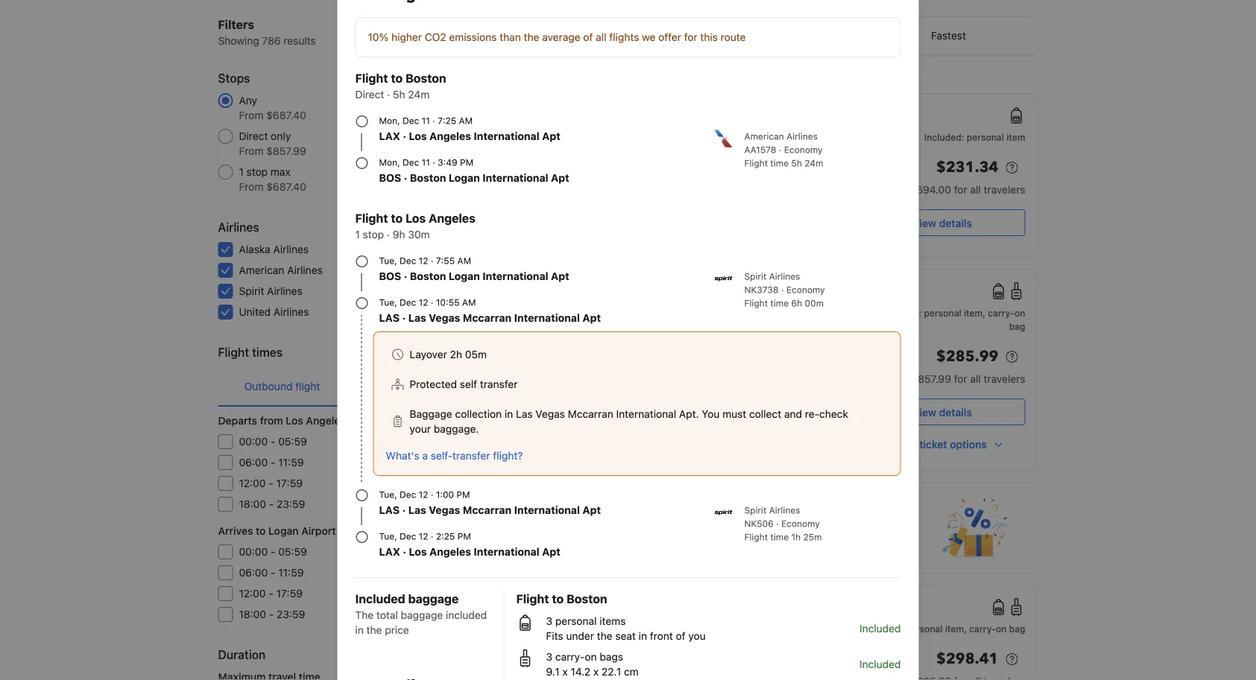 Task type: vqa. For each thing, say whether or not it's contained in the screenshot.
Spirit for Spirit Airlines NK3738 · Economy Flight time 6h 00m
yes



Task type: describe. For each thing, give the bounding box(es) containing it.
once
[[517, 533, 543, 545]]

2 vertical spatial logan
[[268, 525, 299, 538]]

lax inside tue, dec 12 · 2:25 pm lax · los angeles international apt
[[379, 546, 400, 558]]

item
[[1007, 132, 1026, 142]]

1 inside flight to los angeles 1 stop · 9h 30m
[[355, 229, 360, 241]]

11 inside bos . dec 11
[[826, 126, 835, 136]]

international inside mon, dec 11 · 7:25 am lax · los angeles international apt
[[474, 130, 540, 142]]

flight inside the 'spirit airlines nk3738 · economy flight time 6h 00m'
[[744, 298, 768, 309]]

1 horizontal spatial on
[[996, 624, 1007, 634]]

los inside tue, dec 12 · 2:25 pm lax · los angeles international apt
[[409, 546, 427, 558]]

international inside "mon, dec 11 · 3:49 pm bos · boston logan international apt"
[[483, 172, 548, 184]]

fastest
[[931, 29, 966, 42]]

2 vertical spatial united airlines
[[517, 394, 579, 405]]

personal for included: personal item
[[967, 132, 1004, 142]]

must
[[723, 408, 747, 420]]

3 for 3 personal items fits under the seat in front of you
[[546, 615, 553, 628]]

deals
[[690, 516, 722, 530]]

81
[[463, 436, 475, 448]]

. for 7:25 am lax . dec 11
[[584, 615, 587, 626]]

- for 351
[[271, 457, 275, 469]]

mccarran for nk506
[[463, 504, 512, 517]]

2:25
[[436, 532, 455, 542]]

trip savings
[[560, 498, 611, 508]]

on inside economy fare: personal item, carry-on bag
[[1015, 308, 1026, 318]]

travelers for $231.34
[[984, 184, 1026, 196]]

2h
[[450, 349, 462, 361]]

06:00 for arrives
[[239, 567, 268, 579]]

baggage collection in las vegas mccarran international apt. you must collect and re-check your baggage.
[[410, 408, 851, 435]]

. inside bos . dec 11
[[802, 123, 805, 133]]

results
[[284, 35, 316, 47]]

12:00 for departs
[[239, 478, 266, 490]]

angeles inside mon, dec 11 · 7:25 am lax · los angeles international apt
[[430, 130, 471, 142]]

· inside american airlines aa1578 · economy flight time 5h 24m
[[779, 145, 782, 155]]

1 horizontal spatial genius
[[832, 533, 866, 545]]

las inside baggage collection in las vegas mccarran international apt. you must collect and re-check your baggage.
[[516, 408, 533, 420]]

los right from
[[286, 415, 303, 427]]

am inside tue, dec 12 · 7:55 am bos · boston logan international apt
[[457, 256, 471, 266]]

219
[[457, 478, 475, 490]]

$298.41
[[936, 649, 999, 670]]

1 vertical spatial transfer
[[453, 450, 490, 462]]

los inside mon, dec 11 · 7:25 am lax · los angeles international apt
[[409, 130, 427, 142]]

06:00 for departs
[[239, 457, 268, 469]]

spirit for spirit airlines nk506 · economy flight time 1h 25m
[[744, 505, 767, 516]]

pm for angeles
[[458, 532, 471, 542]]

7:25 am lax . dec 11
[[565, 601, 617, 629]]

personal for included: personal item, carry-on bag
[[906, 624, 943, 634]]

time for los angeles international apt
[[771, 532, 789, 543]]

1 horizontal spatial 7:55
[[565, 176, 591, 190]]

vegas for nk506
[[429, 504, 460, 517]]

trip
[[560, 498, 576, 508]]

6
[[468, 130, 475, 142]]

unlock genius members-only deals once you book your flights, enjoy a 10% discount at participating genius properties worldwide.
[[517, 516, 918, 560]]

00:00 - 05:59 for from
[[239, 436, 307, 448]]

best button
[[505, 16, 683, 55]]

personal inside economy fare: personal item, carry-on bag
[[924, 308, 962, 318]]

boston inside flight to boston direct · 5h 24m
[[406, 71, 446, 85]]

in inside baggage collection in las vegas mccarran international apt. you must collect and re-check your baggage.
[[505, 408, 513, 420]]

1 vertical spatial united
[[517, 327, 545, 337]]

collect
[[749, 408, 782, 420]]

of inside 3 personal items fits under the seat in front of you
[[676, 630, 686, 643]]

1 inside 1 stop max from $687.40
[[239, 166, 244, 178]]

any
[[239, 94, 257, 107]]

explore
[[880, 439, 917, 451]]

flight to los angeles 1 stop · 9h 30m
[[355, 211, 476, 241]]

14.2
[[571, 666, 591, 678]]

included for 3 personal items fits under the seat in front of you
[[860, 623, 901, 635]]

your inside baggage collection in las vegas mccarran international apt. you must collect and re-check your baggage.
[[410, 423, 431, 435]]

item, inside economy fare: personal item, carry-on bag
[[964, 308, 986, 318]]

best
[[574, 29, 596, 42]]

front
[[650, 630, 673, 643]]

vegas for protected self transfer
[[429, 312, 460, 324]]

view for $231.34
[[913, 217, 937, 229]]

- for 130
[[269, 588, 273, 600]]

30m
[[408, 229, 430, 241]]

from
[[260, 415, 283, 427]]

discount
[[713, 533, 754, 545]]

mon, for lax
[[379, 116, 400, 126]]

$298.41 region
[[859, 648, 1026, 675]]

offer
[[658, 31, 681, 43]]

what's a self-transfer flight?
[[386, 450, 523, 462]]

2 bag from the top
[[1009, 624, 1026, 634]]

- for 135
[[269, 498, 274, 511]]

angeles right from
[[306, 415, 346, 427]]

outbound
[[244, 381, 293, 393]]

carry- inside economy fare: personal item, carry-on bag
[[988, 308, 1015, 318]]

airport
[[301, 525, 336, 538]]

for for $231.34
[[954, 184, 967, 196]]

135
[[457, 498, 475, 511]]

flight for return flight
[[416, 381, 440, 393]]

included inside included baggage the total baggage included in the price
[[355, 592, 405, 607]]

the for fits
[[597, 630, 613, 643]]

any from $687.40
[[239, 94, 306, 122]]

0 vertical spatial american airlines
[[239, 264, 323, 277]]

los inside flight to los angeles 1 stop · 9h 30m
[[406, 211, 426, 226]]

outbound flight
[[244, 381, 320, 393]]

112
[[459, 285, 475, 297]]

view details for $285.99
[[913, 406, 972, 419]]

included for 3 carry-on bags 9.1 x 14.2 x 22.1 cm
[[860, 659, 901, 671]]

personal for 3 personal items fits under the seat in front of you
[[555, 615, 597, 628]]

book
[[566, 533, 590, 545]]

7:55 am
[[565, 176, 613, 190]]

flight for outbound flight
[[295, 381, 320, 393]]

flight?
[[493, 450, 523, 462]]

you inside unlock genius members-only deals once you book your flights, enjoy a 10% discount at participating genius properties worldwide.
[[545, 533, 563, 545]]

bos inside tue, dec 12 · 7:55 am bos · boston logan international apt
[[379, 270, 401, 283]]

las for nk506
[[408, 504, 426, 517]]

to for direct
[[391, 71, 403, 85]]

tue, dec 12 · 10:55 am las · las vegas mccarran international apt
[[379, 297, 601, 324]]

bos . dec 11
[[781, 123, 835, 136]]

$687.40 inside 1 stop max from $687.40
[[266, 181, 306, 193]]

flight inside flight to boston direct · 5h 24m
[[355, 71, 388, 85]]

from inside direct only from $857.99
[[239, 145, 264, 157]]

spirit for spirit airlines
[[239, 285, 264, 297]]

international inside baggage collection in las vegas mccarran international apt. you must collect and re-check your baggage.
[[616, 408, 676, 420]]

airlines inside american airlines aa1578 · economy flight time 5h 24m
[[787, 131, 818, 142]]

- for 170
[[271, 567, 275, 579]]

0 horizontal spatial american
[[239, 264, 284, 277]]

tab list for 06:00 - 11:59
[[218, 368, 475, 408]]

seat
[[615, 630, 636, 643]]

boston up items in the bottom left of the page
[[567, 592, 607, 607]]

direct inside flight to boston direct · 5h 24m
[[355, 88, 384, 101]]

779
[[456, 166, 475, 178]]

$231.34
[[936, 157, 999, 178]]

mccarran inside baggage collection in las vegas mccarran international apt. you must collect and re-check your baggage.
[[568, 408, 613, 420]]

american inside american airlines aa1578 · economy flight time 5h 24m
[[744, 131, 784, 142]]

mccarran for protected self transfer
[[463, 312, 512, 324]]

economy inside economy fare: personal item, carry-on bag
[[860, 308, 900, 318]]

apt inside tue, dec 12 · 1:00 pm las · las vegas mccarran international apt
[[583, 504, 601, 517]]

airlines inside the 'spirit airlines nk3738 · economy flight time 6h 00m'
[[769, 271, 800, 282]]

tue, for nk506
[[379, 490, 397, 500]]

0 horizontal spatial genius
[[560, 516, 600, 530]]

424
[[455, 609, 475, 621]]

bags
[[600, 651, 623, 664]]

only inside unlock genius members-only deals once you book your flights, enjoy a 10% discount at participating genius properties worldwide.
[[663, 516, 688, 530]]

786
[[262, 35, 281, 47]]

24m inside american airlines aa1578 · economy flight time 5h 24m
[[805, 158, 824, 168]]

all for $231.34
[[970, 184, 981, 196]]

economy for boston logan international apt
[[786, 285, 825, 295]]

351
[[457, 457, 475, 469]]

a inside unlock genius members-only deals once you book your flights, enjoy a 10% discount at participating genius properties worldwide.
[[681, 533, 686, 545]]

2 vertical spatial american
[[517, 643, 557, 653]]

american airlines image
[[715, 130, 733, 148]]

from inside 1 stop max from $687.40
[[239, 181, 264, 193]]

in inside included baggage the total baggage included in the price
[[355, 624, 364, 637]]

self
[[460, 378, 477, 391]]

only inside direct only from $857.99
[[271, 130, 291, 142]]

0 vertical spatial baggage
[[408, 592, 459, 607]]

0 vertical spatial 10%
[[368, 31, 389, 43]]

apt for mon, dec 11 · 7:25 am lax · los angeles international apt
[[542, 130, 561, 142]]

17:59 for logan
[[276, 588, 303, 600]]

0 vertical spatial united airlines
[[239, 306, 309, 318]]

on inside 3 carry-on bags 9.1 x 14.2 x 22.1 cm
[[585, 651, 597, 664]]

international inside tue, dec 12 · 1:00 pm las · las vegas mccarran international apt
[[514, 504, 580, 517]]

12 for protected self transfer
[[419, 297, 428, 308]]

2 x from the left
[[593, 666, 599, 678]]

properties
[[869, 533, 918, 545]]

11:59 for los
[[278, 457, 304, 469]]

0 vertical spatial united
[[239, 306, 271, 318]]

23:59 for logan
[[277, 609, 305, 621]]

emissions
[[449, 31, 497, 43]]

what's a self-transfer flight? link
[[386, 449, 888, 464]]

flight inside flight to los angeles 1 stop · 9h 30m
[[355, 211, 388, 226]]

$857.99 inside direct only from $857.99
[[266, 145, 306, 157]]

alaska airlines
[[239, 243, 309, 256]]

. for 7:25 am bos . dec 12
[[801, 299, 803, 309]]

bos inside bos . dec 11
[[781, 126, 800, 136]]

spirit for spirit airlines nk3738 · economy flight time 6h 00m
[[744, 271, 767, 282]]

mon, for bos
[[379, 157, 400, 168]]

all for $285.99
[[970, 373, 981, 385]]

times
[[252, 346, 283, 360]]

tue, for protected self transfer
[[379, 297, 397, 308]]

nk3738
[[744, 285, 779, 295]]

am inside mon, dec 11 · 7:25 am lax · los angeles international apt
[[459, 116, 473, 126]]

3 for 3 carry-on bags 9.1 x 14.2 x 22.1 cm
[[546, 651, 553, 664]]

from inside any from $687.40
[[239, 109, 264, 122]]

baggage
[[410, 408, 452, 420]]

filters
[[218, 18, 254, 32]]

23:59 for los
[[277, 498, 305, 511]]

0 vertical spatial for
[[684, 31, 698, 43]]

1 vertical spatial american airlines
[[517, 643, 590, 653]]

return flight button
[[346, 368, 475, 406]]

airlines inside spirit airlines nk506 · economy flight time 1h 25m
[[769, 505, 800, 516]]

0 vertical spatial all
[[596, 31, 607, 43]]

10% inside unlock genius members-only deals once you book your flights, enjoy a 10% discount at participating genius properties worldwide.
[[689, 533, 710, 545]]

1h
[[791, 532, 801, 543]]

dec for tue, dec 12 · 2:25 pm lax · los angeles international apt
[[400, 532, 416, 542]]

7:55 inside tue, dec 12 · 7:55 am bos · boston logan international apt
[[436, 256, 455, 266]]

view for $285.99
[[913, 406, 937, 419]]

time for boston logan international apt
[[771, 158, 789, 168]]

dec inside bos . dec 11
[[807, 126, 824, 136]]

1 horizontal spatial $857.99
[[912, 373, 951, 385]]

protected
[[410, 378, 457, 391]]

17:59 for los
[[276, 478, 303, 490]]

· inside flight to los angeles 1 stop · 9h 30m
[[387, 229, 390, 241]]

apt for tue, dec 12 · 7:55 am bos · boston logan international apt
[[551, 270, 569, 283]]

516
[[457, 264, 475, 277]]

· inside spirit airlines nk506 · economy flight time 1h 25m
[[776, 519, 779, 529]]

170
[[458, 567, 475, 579]]

12:00 for arrives
[[239, 588, 266, 600]]

filters showing 786 results
[[218, 18, 316, 47]]

explore ticket options
[[880, 439, 987, 451]]

co2
[[425, 31, 446, 43]]

12 inside '7:25 am bos . dec 12'
[[825, 302, 835, 312]]

1 vertical spatial united airlines
[[517, 327, 579, 337]]

in inside 3 personal items fits under the seat in front of you
[[639, 630, 647, 643]]

0 horizontal spatial of
[[583, 31, 593, 43]]

direct for direct
[[686, 128, 712, 139]]

arrives to logan airport
[[218, 525, 336, 538]]

direct only from $857.99
[[239, 130, 306, 157]]

dec inside 7:25 am lax . dec 11
[[590, 618, 606, 629]]

7:25 am bos . dec 12
[[780, 284, 835, 312]]

boston inside tue, dec 12 · 7:55 am bos · boston logan international apt
[[410, 270, 446, 283]]

layover
[[410, 349, 447, 361]]

2 vertical spatial united
[[517, 394, 545, 405]]

lax inside 7:25 am lax . dec 11
[[565, 618, 582, 629]]

departs
[[218, 415, 257, 427]]

1 vertical spatial carry-
[[969, 624, 996, 634]]

items
[[600, 615, 626, 628]]

return
[[381, 381, 413, 393]]

angeles inside flight to los angeles 1 stop · 9h 30m
[[429, 211, 476, 226]]

11:59 for logan
[[278, 567, 304, 579]]

12 inside tue, dec 12 · 2:25 pm lax · los angeles international apt
[[419, 532, 428, 542]]

- for 424
[[269, 609, 274, 621]]

flight inside spirit airlines nk506 · economy flight time 1h 25m
[[744, 532, 768, 543]]

worldwide.
[[517, 548, 569, 560]]

included baggage the total baggage included in the price
[[355, 592, 487, 637]]

layover 2h 05m
[[410, 349, 487, 361]]

dec for mon, dec 11 · 3:49 pm bos · boston logan international apt
[[403, 157, 419, 168]]



Task type: locate. For each thing, give the bounding box(es) containing it.
1 view details from the top
[[913, 217, 972, 229]]

00m
[[805, 298, 824, 309]]

0 vertical spatial 00:00 - 05:59
[[239, 436, 307, 448]]

2 $687.40 from the top
[[266, 181, 306, 193]]

las up flight?
[[516, 408, 533, 420]]

1 time from the top
[[771, 158, 789, 168]]

11:59 down arrives to logan airport
[[278, 567, 304, 579]]

angeles inside tue, dec 12 · 2:25 pm lax · los angeles international apt
[[430, 546, 471, 558]]

dec inside '7:25 am bos . dec 12'
[[806, 302, 823, 312]]

personal up $298.41 region
[[906, 624, 943, 634]]

1 horizontal spatial your
[[592, 533, 614, 545]]

1 vertical spatial american
[[239, 264, 284, 277]]

- for 62
[[271, 546, 275, 558]]

1 left max
[[239, 166, 244, 178]]

5h inside flight to boston direct · 5h 24m
[[393, 88, 405, 101]]

transfer down the 81
[[453, 450, 490, 462]]

boston inside "mon, dec 11 · 3:49 pm bos · boston logan international apt"
[[410, 172, 446, 184]]

1 vertical spatial pm
[[457, 490, 470, 500]]

0 vertical spatial $857.99
[[266, 145, 306, 157]]

11 down flight to boston direct · 5h 24m
[[422, 116, 430, 126]]

to for airport
[[256, 525, 266, 538]]

flight up baggage
[[416, 381, 440, 393]]

1 vertical spatial time
[[771, 298, 789, 309]]

3 time from the top
[[771, 532, 789, 543]]

spirit airlines nk506 · economy flight time 1h 25m
[[744, 505, 822, 543]]

time for las vegas mccarran international apt
[[771, 298, 789, 309]]

in right collection
[[505, 408, 513, 420]]

of right average
[[583, 31, 593, 43]]

9h
[[393, 229, 405, 241]]

0 vertical spatial tab list
[[505, 16, 1037, 57]]

1 las from the top
[[379, 312, 400, 324]]

stops
[[218, 71, 250, 85]]

genius up book in the bottom of the page
[[560, 516, 600, 530]]

fare:
[[902, 308, 922, 318]]

apt inside tue, dec 12 · 10:55 am las · las vegas mccarran international apt
[[583, 312, 601, 324]]

to right arrives
[[256, 525, 266, 538]]

mccarran inside tue, dec 12 · 1:00 pm las · las vegas mccarran international apt
[[463, 504, 512, 517]]

0 vertical spatial 12:00
[[239, 478, 266, 490]]

for
[[684, 31, 698, 43], [954, 184, 967, 196], [954, 373, 967, 385]]

12 down 30m
[[419, 256, 428, 266]]

boston
[[406, 71, 446, 85], [410, 172, 446, 184], [410, 270, 446, 283], [567, 592, 607, 607]]

130
[[457, 588, 475, 600]]

18:00 - 23:59 for to
[[239, 609, 305, 621]]

3 carry-on bags 9.1 x 14.2 x 22.1 cm
[[546, 651, 639, 678]]

$231.34 region
[[859, 156, 1026, 183]]

flights
[[609, 31, 639, 43]]

1 vertical spatial 10%
[[689, 533, 710, 545]]

vegas right collection
[[536, 408, 565, 420]]

united airlines up flight?
[[517, 394, 579, 405]]

0 vertical spatial 23:59
[[277, 498, 305, 511]]

bag
[[1009, 321, 1026, 332], [1009, 624, 1026, 634]]

3 up fits
[[546, 615, 553, 628]]

mon, dec 11 · 3:49 pm bos · boston logan international apt
[[379, 157, 569, 184]]

1 vertical spatial item,
[[945, 624, 967, 634]]

view details
[[913, 217, 972, 229], [913, 406, 972, 419]]

american airlines
[[239, 264, 323, 277], [517, 643, 590, 653]]

angeles up 30m
[[429, 211, 476, 226]]

to up 9h
[[391, 211, 403, 226]]

1 view details button from the top
[[859, 210, 1026, 236]]

lax
[[379, 130, 400, 142], [565, 302, 582, 312], [379, 546, 400, 558], [565, 618, 582, 629]]

1 vertical spatial all
[[970, 184, 981, 196]]

view
[[913, 217, 937, 229], [913, 406, 937, 419]]

all down $285.99
[[970, 373, 981, 385]]

los up 30m
[[406, 211, 426, 226]]

you right front
[[688, 630, 706, 643]]

tue, dec 12 · 1:00 pm las · las vegas mccarran international apt
[[379, 490, 601, 517]]

united down tue, dec 12 · 10:55 am las · las vegas mccarran international apt
[[517, 327, 545, 337]]

tab list containing outbound flight
[[218, 368, 475, 408]]

0 vertical spatial 17:59
[[276, 478, 303, 490]]

spirit inside the 'spirit airlines nk3738 · economy flight time 6h 00m'
[[744, 271, 767, 282]]

2 vertical spatial 7:25
[[565, 601, 591, 615]]

dec
[[403, 116, 419, 126], [807, 126, 824, 136], [403, 157, 419, 168], [400, 256, 416, 266], [400, 297, 416, 308], [806, 302, 823, 312], [400, 490, 416, 500], [400, 532, 416, 542], [590, 618, 606, 629]]

las up layover
[[408, 312, 426, 324]]

angeles down 2:25
[[430, 546, 471, 558]]

las inside tue, dec 12 · 10:55 am las · las vegas mccarran international apt
[[408, 312, 426, 324]]

$285.99 region
[[859, 345, 1026, 372]]

1 spirit airlines image from the top
[[715, 270, 733, 288]]

explore ticket options button
[[859, 432, 1026, 459]]

0 vertical spatial stop
[[247, 166, 268, 178]]

pm up 62
[[458, 532, 471, 542]]

bos down 9h
[[379, 270, 401, 283]]

0 vertical spatial spirit
[[744, 271, 767, 282]]

1 05:59 from the top
[[278, 436, 307, 448]]

2 horizontal spatial direct
[[686, 128, 712, 139]]

included: personal item, carry-on bag
[[863, 624, 1026, 634]]

carry- up $298.41
[[969, 624, 996, 634]]

$857.99 up max
[[266, 145, 306, 157]]

0 horizontal spatial american airlines
[[239, 264, 323, 277]]

logan down 3:49
[[449, 172, 480, 184]]

bag inside economy fare: personal item, carry-on bag
[[1009, 321, 1026, 332]]

flight times
[[218, 346, 283, 360]]

from down any
[[239, 109, 264, 122]]

carry- inside 3 carry-on bags 9.1 x 14.2 x 22.1 cm
[[555, 651, 585, 664]]

1 horizontal spatial american airlines
[[517, 643, 590, 653]]

2 12:00 - 17:59 from the top
[[239, 588, 303, 600]]

apt.
[[679, 408, 699, 420]]

dec for tue, dec 12 · 1:00 pm las · las vegas mccarran international apt
[[400, 490, 416, 500]]

included up $298.41 region
[[860, 623, 901, 635]]

what's
[[386, 450, 420, 462]]

1 3 from the top
[[546, 615, 553, 628]]

tue, left 2:25
[[379, 532, 397, 542]]

international inside tue, dec 12 · 7:55 am bos · boston logan international apt
[[483, 270, 548, 283]]

2 vertical spatial .
[[584, 615, 587, 626]]

of right front
[[676, 630, 686, 643]]

average
[[542, 31, 580, 43]]

from down direct only from $857.99
[[239, 181, 264, 193]]

united airlines down spirit airlines on the left top
[[239, 306, 309, 318]]

included:
[[924, 132, 964, 142], [863, 624, 903, 634]]

included: for included: personal item, carry-on bag
[[863, 624, 903, 634]]

item,
[[964, 308, 986, 318], [945, 624, 967, 634]]

1 vertical spatial 00:00
[[239, 546, 268, 558]]

time inside the 'spirit airlines nk3738 · economy flight time 6h 00m'
[[771, 298, 789, 309]]

ticket
[[920, 439, 947, 451]]

savings
[[579, 498, 611, 508]]

06:00
[[239, 457, 268, 469], [239, 567, 268, 579]]

pm for vegas
[[457, 490, 470, 500]]

0 horizontal spatial x
[[562, 666, 568, 678]]

00:00 for departs
[[239, 436, 268, 448]]

18:00 for departs
[[239, 498, 266, 511]]

you up worldwide.
[[545, 533, 563, 545]]

2 vertical spatial all
[[970, 373, 981, 385]]

0 vertical spatial 11:59
[[278, 457, 304, 469]]

for for $285.99
[[954, 373, 967, 385]]

international inside tue, dec 12 · 2:25 pm lax · los angeles international apt
[[474, 546, 540, 558]]

0 vertical spatial view details button
[[859, 210, 1026, 236]]

included: up $231.34 region
[[924, 132, 964, 142]]

1 vertical spatial 06:00
[[239, 567, 268, 579]]

logan inside "mon, dec 11 · 3:49 pm bos · boston logan international apt"
[[449, 172, 480, 184]]

2 travelers from the top
[[984, 373, 1026, 385]]

11 left 3:49
[[422, 157, 430, 168]]

256
[[455, 306, 475, 318]]

1 vertical spatial travelers
[[984, 373, 1026, 385]]

2 18:00 - 23:59 from the top
[[239, 609, 305, 621]]

american down alaska
[[239, 264, 284, 277]]

62
[[462, 546, 475, 558]]

aa1578
[[744, 145, 777, 155]]

tue,
[[379, 256, 397, 266], [379, 297, 397, 308], [379, 490, 397, 500], [379, 532, 397, 542]]

bos inside '7:25 am bos . dec 12'
[[780, 302, 798, 312]]

view details button up explore ticket options button
[[859, 399, 1026, 426]]

11 inside mon, dec 11 · 7:25 am lax · los angeles international apt
[[422, 116, 430, 126]]

12 for nk3738
[[419, 256, 428, 266]]

12:00 - 17:59 for from
[[239, 478, 303, 490]]

1 vertical spatial 05:59
[[278, 546, 307, 558]]

you inside 3 personal items fits under the seat in front of you
[[688, 630, 706, 643]]

05:59 for logan
[[278, 546, 307, 558]]

1 vertical spatial 00:00 - 05:59
[[239, 546, 307, 558]]

los left 62
[[409, 546, 427, 558]]

pm inside tue, dec 12 · 2:25 pm lax · los angeles international apt
[[458, 532, 471, 542]]

to left 7:25 am lax . dec 11
[[552, 592, 564, 607]]

05:59 for los
[[278, 436, 307, 448]]

1 00:00 from the top
[[239, 436, 268, 448]]

0 horizontal spatial the
[[367, 624, 382, 637]]

mccarran up what's a self-transfer flight? link
[[568, 408, 613, 420]]

0 vertical spatial travelers
[[984, 184, 1026, 196]]

your inside unlock genius members-only deals once you book your flights, enjoy a 10% discount at participating genius properties worldwide.
[[592, 533, 614, 545]]

genius image
[[517, 496, 554, 511], [517, 496, 554, 511], [942, 499, 1008, 558]]

route
[[721, 31, 746, 43]]

1 horizontal spatial flight
[[416, 381, 440, 393]]

dec inside tue, dec 12 · 2:25 pm lax · los angeles international apt
[[400, 532, 416, 542]]

1 vertical spatial 17:59
[[276, 588, 303, 600]]

transfer right self
[[480, 378, 518, 391]]

12 inside tue, dec 12 · 10:55 am las · las vegas mccarran international apt
[[419, 297, 428, 308]]

1 horizontal spatial american
[[517, 643, 557, 653]]

members-
[[603, 516, 663, 530]]

dec for mon, dec 11 · 7:25 am lax · los angeles international apt
[[403, 116, 419, 126]]

las for protected self transfer
[[408, 312, 426, 324]]

las inside tue, dec 12 · 1:00 pm las · las vegas mccarran international apt
[[408, 504, 426, 517]]

tue, inside tue, dec 12 · 2:25 pm lax · los angeles international apt
[[379, 532, 397, 542]]

1:00
[[436, 490, 454, 500]]

view details button down '$694.00'
[[859, 210, 1026, 236]]

flight
[[355, 71, 388, 85], [744, 158, 768, 168], [355, 211, 388, 226], [744, 298, 768, 309], [218, 346, 249, 360], [744, 532, 768, 543], [516, 592, 549, 607]]

5h down bos . dec 11 at right top
[[791, 158, 802, 168]]

$694.00 for all travelers
[[910, 184, 1026, 196]]

spirit airlines image for boston logan international apt
[[715, 270, 733, 288]]

18:00 - 23:59 for from
[[239, 498, 305, 511]]

mccarran inside tue, dec 12 · 10:55 am las · las vegas mccarran international apt
[[463, 312, 512, 324]]

tab list containing best
[[505, 16, 1037, 57]]

1 left 9h
[[355, 229, 360, 241]]

2 horizontal spatial on
[[1015, 308, 1026, 318]]

genius right 25m
[[832, 533, 866, 545]]

1 x from the left
[[562, 666, 568, 678]]

carry- up "14.2"
[[555, 651, 585, 664]]

0 vertical spatial 7:25
[[438, 116, 456, 126]]

1 vertical spatial spirit
[[239, 285, 264, 297]]

2 17:59 from the top
[[276, 588, 303, 600]]

12 left 2:25
[[419, 532, 428, 542]]

apt inside "mon, dec 11 · 3:49 pm bos · boston logan international apt"
[[551, 172, 569, 184]]

international inside tue, dec 12 · 10:55 am las · las vegas mccarran international apt
[[514, 312, 580, 324]]

0 vertical spatial view
[[913, 217, 937, 229]]

12:00 - 17:59 for to
[[239, 588, 303, 600]]

06:00 - 11:59 for to
[[239, 567, 304, 579]]

tue, for nk3738
[[379, 256, 397, 266]]

1 vertical spatial included:
[[863, 624, 903, 634]]

2 23:59 from the top
[[277, 609, 305, 621]]

1 view from the top
[[913, 217, 937, 229]]

12 for nk506
[[419, 490, 428, 500]]

bos inside "mon, dec 11 · 3:49 pm bos · boston logan international apt"
[[379, 172, 401, 184]]

of
[[583, 31, 593, 43], [676, 630, 686, 643]]

economy down bos . dec 11 at right top
[[784, 145, 823, 155]]

1 06:00 - 11:59 from the top
[[239, 457, 304, 469]]

12:00 up duration
[[239, 588, 266, 600]]

0 vertical spatial vegas
[[429, 312, 460, 324]]

$687.40 down max
[[266, 181, 306, 193]]

economy fare: personal item, carry-on bag
[[860, 308, 1026, 332]]

1 horizontal spatial 5h
[[791, 158, 802, 168]]

1 11:59 from the top
[[278, 457, 304, 469]]

0 vertical spatial 18:00
[[239, 498, 266, 511]]

view details up explore ticket options button
[[913, 406, 972, 419]]

· inside flight to boston direct · 5h 24m
[[387, 88, 390, 101]]

spirit inside spirit airlines nk506 · economy flight time 1h 25m
[[744, 505, 767, 516]]

0 vertical spatial from
[[239, 109, 264, 122]]

apt
[[542, 130, 561, 142], [551, 172, 569, 184], [551, 270, 569, 283], [583, 312, 601, 324], [583, 504, 601, 517], [542, 546, 561, 558]]

1 bag from the top
[[1009, 321, 1026, 332]]

1 horizontal spatial the
[[524, 31, 539, 43]]

the
[[355, 609, 374, 622]]

2 vertical spatial carry-
[[555, 651, 585, 664]]

economy inside the 'spirit airlines nk3738 · economy flight time 6h 00m'
[[786, 285, 825, 295]]

1 vertical spatial baggage
[[401, 609, 443, 622]]

3 inside 3 personal items fits under the seat in front of you
[[546, 615, 553, 628]]

3 tue, from the top
[[379, 490, 397, 500]]

1 stop max from $687.40
[[239, 166, 306, 193]]

2 time from the top
[[771, 298, 789, 309]]

1 06:00 from the top
[[239, 457, 268, 469]]

1 12:00 from the top
[[239, 478, 266, 490]]

12
[[419, 256, 428, 266], [419, 297, 428, 308], [825, 302, 835, 312], [419, 490, 428, 500], [419, 532, 428, 542]]

1 vertical spatial of
[[676, 630, 686, 643]]

0 vertical spatial transfer
[[480, 378, 518, 391]]

$687.40 up direct only from $857.99
[[266, 109, 306, 122]]

2 tue, from the top
[[379, 297, 397, 308]]

0 vertical spatial 05:59
[[278, 436, 307, 448]]

logan left airport at the left bottom of the page
[[268, 525, 299, 538]]

1 18:00 from the top
[[239, 498, 266, 511]]

flight to boston
[[516, 592, 607, 607]]

las for nk506
[[379, 504, 400, 517]]

bos left 00m
[[780, 302, 798, 312]]

1 $687.40 from the top
[[266, 109, 306, 122]]

24m inside flight to boston direct · 5h 24m
[[408, 88, 430, 101]]

economy for los angeles international apt
[[784, 145, 823, 155]]

pm inside "mon, dec 11 · 3:49 pm bos · boston logan international apt"
[[460, 157, 473, 168]]

.
[[802, 123, 805, 133], [801, 299, 803, 309], [584, 615, 587, 626]]

3 inside 3 carry-on bags 9.1 x 14.2 x 22.1 cm
[[546, 651, 553, 664]]

1 vertical spatial view details
[[913, 406, 972, 419]]

than
[[500, 31, 521, 43]]

2 06:00 from the top
[[239, 567, 268, 579]]

12:00 - 17:59 up arrives to logan airport
[[239, 478, 303, 490]]

2 view from the top
[[913, 406, 937, 419]]

your down baggage
[[410, 423, 431, 435]]

00:00 for arrives
[[239, 546, 268, 558]]

1 vertical spatial genius
[[832, 533, 866, 545]]

flight to boston direct · 5h 24m
[[355, 71, 446, 101]]

$687.40 inside any from $687.40
[[266, 109, 306, 122]]

united down spirit airlines on the left top
[[239, 306, 271, 318]]

american up 9.1
[[517, 643, 557, 653]]

2 mon, from the top
[[379, 157, 400, 168]]

apt for mon, dec 11 · 3:49 pm bos · boston logan international apt
[[551, 172, 569, 184]]

international
[[474, 130, 540, 142], [483, 172, 548, 184], [483, 270, 548, 283], [514, 312, 580, 324], [616, 408, 676, 420], [514, 504, 580, 517], [474, 546, 540, 558]]

1 17:59 from the top
[[276, 478, 303, 490]]

12:00 up arrives
[[239, 478, 266, 490]]

all right best
[[596, 31, 607, 43]]

spirit airlines nk3738 · economy flight time 6h 00m
[[744, 271, 825, 309]]

2 vertical spatial on
[[585, 651, 597, 664]]

unlock
[[517, 516, 557, 530]]

1 travelers from the top
[[984, 184, 1026, 196]]

las down what's
[[379, 504, 400, 517]]

tab list
[[505, 16, 1037, 57], [218, 368, 475, 408]]

0 vertical spatial 5h
[[393, 88, 405, 101]]

0 horizontal spatial a
[[422, 450, 428, 462]]

06:00 - 11:59 for from
[[239, 457, 304, 469]]

the inside included baggage the total baggage included in the price
[[367, 624, 382, 637]]

1 vertical spatial 11:59
[[278, 567, 304, 579]]

stop inside 1 stop max from $687.40
[[247, 166, 268, 178]]

to down higher
[[391, 71, 403, 85]]

economy up 00m
[[786, 285, 825, 295]]

0 horizontal spatial stop
[[247, 166, 268, 178]]

1 from from the top
[[239, 109, 264, 122]]

1 vertical spatial $687.40
[[266, 181, 306, 193]]

dec inside mon, dec 11 · 7:25 am lax · los angeles international apt
[[403, 116, 419, 126]]

0 vertical spatial pm
[[460, 157, 473, 168]]

1 vertical spatial mon,
[[379, 157, 400, 168]]

5h down higher
[[393, 88, 405, 101]]

flight inside american airlines aa1578 · economy flight time 5h 24m
[[744, 158, 768, 168]]

2 view details button from the top
[[859, 399, 1026, 426]]

00:00 - 05:59 down arrives to logan airport
[[239, 546, 307, 558]]

2 flight from the left
[[416, 381, 440, 393]]

2 vertical spatial pm
[[458, 532, 471, 542]]

direct for direct only from $857.99
[[239, 130, 268, 142]]

view details button
[[859, 210, 1026, 236], [859, 399, 1026, 426]]

12 inside tue, dec 12 · 1:00 pm las · las vegas mccarran international apt
[[419, 490, 428, 500]]

0 vertical spatial details
[[939, 217, 972, 229]]

1 horizontal spatial x
[[593, 666, 599, 678]]

2 00:00 from the top
[[239, 546, 268, 558]]

7:25 inside mon, dec 11 · 7:25 am lax · los angeles international apt
[[438, 116, 456, 126]]

economy
[[784, 145, 823, 155], [786, 285, 825, 295], [860, 308, 900, 318], [781, 519, 820, 529]]

vegas
[[429, 312, 460, 324], [536, 408, 565, 420], [429, 504, 460, 517]]

2 las from the top
[[379, 504, 400, 517]]

1 details from the top
[[939, 217, 972, 229]]

view down '$694.00'
[[913, 217, 937, 229]]

11:59 down departs from los angeles
[[278, 457, 304, 469]]

4 tue, from the top
[[379, 532, 397, 542]]

las for protected self transfer
[[379, 312, 400, 324]]

lax inside mon, dec 11 · 7:25 am lax · los angeles international apt
[[379, 130, 400, 142]]

stop left 9h
[[363, 229, 384, 241]]

3 from from the top
[[239, 181, 264, 193]]

0 horizontal spatial 10%
[[368, 31, 389, 43]]

vegas inside baggage collection in las vegas mccarran international apt. you must collect and re-check your baggage.
[[536, 408, 565, 420]]

2 05:59 from the top
[[278, 546, 307, 558]]

2 12:00 from the top
[[239, 588, 266, 600]]

0 vertical spatial bag
[[1009, 321, 1026, 332]]

1 vertical spatial 12:00 - 17:59
[[239, 588, 303, 600]]

. inside 7:25 am lax . dec 11
[[584, 615, 587, 626]]

am inside 7:25 am lax . dec 11
[[593, 601, 613, 615]]

·
[[387, 88, 390, 101], [433, 116, 435, 126], [403, 130, 406, 142], [779, 145, 782, 155], [433, 157, 435, 168], [404, 172, 407, 184], [387, 229, 390, 241], [431, 256, 433, 266], [404, 270, 407, 283], [781, 285, 784, 295], [431, 297, 433, 308], [402, 312, 406, 324], [431, 490, 433, 500], [402, 504, 406, 517], [776, 519, 779, 529], [431, 532, 433, 542], [403, 546, 406, 558]]

the inside 3 personal items fits under the seat in front of you
[[597, 630, 613, 643]]

stop
[[247, 166, 268, 178], [363, 229, 384, 241]]

under
[[566, 630, 594, 643]]

1 vertical spatial bag
[[1009, 624, 1026, 634]]

view details button for $231.34
[[859, 210, 1026, 236]]

las inside tue, dec 12 · 1:00 pm las · las vegas mccarran international apt
[[379, 504, 400, 517]]

x left 22.1
[[593, 666, 599, 678]]

0 vertical spatial $687.40
[[266, 109, 306, 122]]

baggage up 424 on the bottom of the page
[[408, 592, 459, 607]]

5h inside american airlines aa1578 · economy flight time 5h 24m
[[791, 158, 802, 168]]

the right than
[[524, 31, 539, 43]]

00:00 - 05:59 down from
[[239, 436, 307, 448]]

dec for tue, dec 12 · 7:55 am bos · boston logan international apt
[[400, 256, 416, 266]]

1 vertical spatial 7:25
[[787, 284, 813, 299]]

dec inside tue, dec 12 · 7:55 am bos · boston logan international apt
[[400, 256, 416, 266]]

1 18:00 - 23:59 from the top
[[239, 498, 305, 511]]

dec inside "mon, dec 11 · 3:49 pm bos · boston logan international apt"
[[403, 157, 419, 168]]

24m down higher
[[408, 88, 430, 101]]

0 vertical spatial a
[[422, 450, 428, 462]]

1 vertical spatial details
[[939, 406, 972, 419]]

0 vertical spatial on
[[1015, 308, 1026, 318]]

am inside '7:25 am bos . dec 12'
[[816, 284, 835, 299]]

2 vertical spatial mccarran
[[463, 504, 512, 517]]

the for emissions
[[524, 31, 539, 43]]

cm
[[624, 666, 639, 678]]

logan for tue, dec 12 · 7:55 am bos · boston logan international apt
[[449, 270, 480, 283]]

1 horizontal spatial 1
[[355, 229, 360, 241]]

vegas down 1:00
[[429, 504, 460, 517]]

spirit airlines
[[239, 285, 302, 297]]

1 vertical spatial only
[[663, 516, 688, 530]]

2 horizontal spatial the
[[597, 630, 613, 643]]

00:00 - 05:59 for to
[[239, 546, 307, 558]]

$687.40
[[266, 109, 306, 122], [266, 181, 306, 193]]

11 right american airlines aa1578 · economy flight time 5h 24m
[[826, 126, 835, 136]]

1 vertical spatial on
[[996, 624, 1007, 634]]

included: for included: personal item
[[924, 132, 964, 142]]

spirit airlines image for las vegas mccarran international apt
[[715, 504, 733, 522]]

0 vertical spatial carry-
[[988, 308, 1015, 318]]

tue, inside tue, dec 12 · 10:55 am las · las vegas mccarran international apt
[[379, 297, 397, 308]]

24m down bos . dec 11 at right top
[[805, 158, 824, 168]]

0 vertical spatial logan
[[449, 172, 480, 184]]

1 flight from the left
[[295, 381, 320, 393]]

2 vertical spatial spirit
[[744, 505, 767, 516]]

details for $231.34
[[939, 217, 972, 229]]

included
[[355, 592, 405, 607], [860, 623, 901, 635], [860, 659, 901, 671]]

spirit airlines image
[[715, 270, 733, 288], [715, 504, 733, 522]]

23:59 up arrives to logan airport
[[277, 498, 305, 511]]

the
[[524, 31, 539, 43], [367, 624, 382, 637], [597, 630, 613, 643]]

stop inside flight to los angeles 1 stop · 9h 30m
[[363, 229, 384, 241]]

alaska
[[239, 243, 270, 256]]

mccarran down 112
[[463, 312, 512, 324]]

11 inside "mon, dec 11 · 3:49 pm bos · boston logan international apt"
[[422, 157, 430, 168]]

2 3 from the top
[[546, 651, 553, 664]]

0 vertical spatial spirit airlines image
[[715, 270, 733, 288]]

1 12:00 - 17:59 from the top
[[239, 478, 303, 490]]

18:00 up arrives
[[239, 498, 266, 511]]

baggage up price
[[401, 609, 443, 622]]

flights,
[[616, 533, 649, 545]]

2 00:00 - 05:59 from the top
[[239, 546, 307, 558]]

2 from from the top
[[239, 145, 264, 157]]

outbound flight button
[[218, 368, 346, 406]]

tab list for unlock genius members-only deals
[[505, 16, 1037, 57]]

0 vertical spatial only
[[271, 130, 291, 142]]

0 horizontal spatial only
[[271, 130, 291, 142]]

pm
[[460, 157, 473, 168], [457, 490, 470, 500], [458, 532, 471, 542]]

18:00 - 23:59 up duration
[[239, 609, 305, 621]]

travelers for $285.99
[[984, 373, 1026, 385]]

pm for logan
[[460, 157, 473, 168]]

las inside tue, dec 12 · 10:55 am las · las vegas mccarran international apt
[[379, 312, 400, 324]]

- for 81
[[271, 436, 275, 448]]

05:59 down arrives to logan airport
[[278, 546, 307, 558]]

spirit up nk3738
[[744, 271, 767, 282]]

00:00 down departs
[[239, 436, 268, 448]]

angeles up 3:49
[[430, 130, 471, 142]]

2 spirit airlines image from the top
[[715, 504, 733, 522]]

a left self-
[[422, 450, 428, 462]]

1 tue, from the top
[[379, 256, 397, 266]]

pm right 3:49
[[460, 157, 473, 168]]

- for 219
[[269, 478, 273, 490]]

0 horizontal spatial 7:25
[[438, 116, 456, 126]]

view details for $231.34
[[913, 217, 972, 229]]

2 details from the top
[[939, 406, 972, 419]]

1 vertical spatial from
[[239, 145, 264, 157]]

0 horizontal spatial in
[[355, 624, 364, 637]]

1 vertical spatial you
[[688, 630, 706, 643]]

departs from los angeles
[[218, 415, 346, 427]]

1 vertical spatial 12:00
[[239, 588, 266, 600]]

0 vertical spatial las
[[408, 312, 426, 324]]

05:59 down departs from los angeles
[[278, 436, 307, 448]]

las
[[379, 312, 400, 324], [379, 504, 400, 517]]

6h
[[791, 298, 802, 309]]

18:00 for arrives
[[239, 609, 266, 621]]

am inside tue, dec 12 · 10:55 am las · las vegas mccarran international apt
[[462, 297, 476, 308]]

details
[[939, 217, 972, 229], [939, 406, 972, 419]]

view details button for $285.99
[[859, 399, 1026, 426]]

only up enjoy
[[663, 516, 688, 530]]

total
[[376, 609, 398, 622]]

los down flight to boston direct · 5h 24m
[[409, 130, 427, 142]]

vegas down the 10:55
[[429, 312, 460, 324]]

we
[[642, 31, 656, 43]]

7:25 for 7:25 am bos . dec 12
[[787, 284, 813, 299]]

details for $285.99
[[939, 406, 972, 419]]

travelers down $285.99
[[984, 373, 1026, 385]]

2 vertical spatial included
[[860, 659, 901, 671]]

$857.99 down $285.99 region
[[912, 373, 951, 385]]

united airlines down tue, dec 12 · 10:55 am las · las vegas mccarran international apt
[[517, 327, 579, 337]]

direct inside direct only from $857.99
[[239, 130, 268, 142]]

dec inside tue, dec 12 · 10:55 am las · las vegas mccarran international apt
[[400, 297, 416, 308]]

2 11:59 from the top
[[278, 567, 304, 579]]

tue, inside tue, dec 12 · 1:00 pm las · las vegas mccarran international apt
[[379, 490, 397, 500]]

0 vertical spatial you
[[545, 533, 563, 545]]

7:25 for 7:25 am lax . dec 11
[[565, 601, 591, 615]]

2 06:00 - 11:59 from the top
[[239, 567, 304, 579]]

2 18:00 from the top
[[239, 609, 266, 621]]

0 horizontal spatial direct
[[239, 130, 268, 142]]

dec for tue, dec 12 · 10:55 am las · las vegas mccarran international apt
[[400, 297, 416, 308]]

apt for tue, dec 12 · 2:25 pm lax · los angeles international apt
[[542, 546, 561, 558]]

$694.00
[[910, 184, 951, 196]]

higher
[[391, 31, 422, 43]]

1 00:00 - 05:59 from the top
[[239, 436, 307, 448]]

to for angeles
[[391, 211, 403, 226]]

0 horizontal spatial 5h
[[393, 88, 405, 101]]

and
[[784, 408, 802, 420]]

logan for mon, dec 11 · 3:49 pm bos · boston logan international apt
[[449, 172, 480, 184]]

you
[[702, 408, 720, 420]]

0 vertical spatial las
[[379, 312, 400, 324]]

direct
[[355, 88, 384, 101], [686, 128, 712, 139], [239, 130, 268, 142]]

1 horizontal spatial of
[[676, 630, 686, 643]]

12 inside tue, dec 12 · 7:55 am bos · boston logan international apt
[[419, 256, 428, 266]]

11
[[422, 116, 430, 126], [826, 126, 835, 136], [422, 157, 430, 168], [609, 618, 617, 629]]

2 view details from the top
[[913, 406, 972, 419]]

time down aa1578 at the top right of page
[[771, 158, 789, 168]]

0 vertical spatial your
[[410, 423, 431, 435]]

7:25 right nk3738
[[787, 284, 813, 299]]

11 inside 7:25 am lax . dec 11
[[609, 618, 617, 629]]

1 23:59 from the top
[[277, 498, 305, 511]]

· inside the 'spirit airlines nk3738 · economy flight time 6h 00m'
[[781, 285, 784, 295]]

included
[[446, 609, 487, 622]]

. inside '7:25 am bos . dec 12'
[[801, 299, 803, 309]]

options
[[950, 439, 987, 451]]

1 vertical spatial tab list
[[218, 368, 475, 408]]

18:00 - 23:59 up arrives to logan airport
[[239, 498, 305, 511]]

american airlines up 9.1
[[517, 643, 590, 653]]

1 mon, from the top
[[379, 116, 400, 126]]

economy for las vegas mccarran international apt
[[781, 519, 820, 529]]



